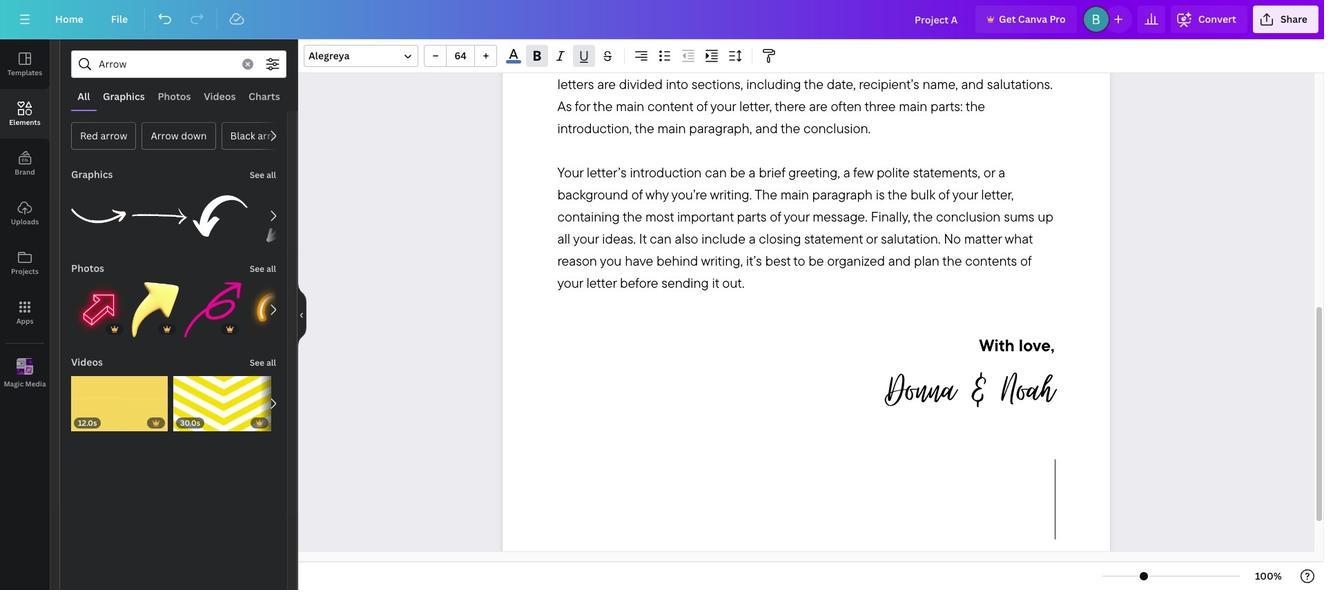 Task type: vqa. For each thing, say whether or not it's contained in the screenshot.
"YOURSELF,"
yes



Task type: describe. For each thing, give the bounding box(es) containing it.
including
[[747, 76, 802, 93]]

the down get
[[994, 31, 1014, 49]]

introduction
[[630, 164, 702, 181]]

often
[[831, 98, 862, 115]]

arrow
[[151, 129, 179, 142]]

brushstroke arrow rapid curved long image
[[71, 189, 126, 244]]

out.
[[723, 274, 745, 292]]

100% button
[[1247, 566, 1292, 588]]

it
[[639, 230, 647, 248]]

straightforward,
[[740, 53, 830, 71]]

see all for photos
[[250, 263, 276, 275]]

see for graphics
[[250, 169, 265, 181]]

polite
[[877, 164, 910, 181]]

black arrow button
[[221, 122, 294, 150]]

all for graphics
[[267, 169, 276, 181]]

paragraph
[[813, 186, 873, 203]]

it
[[713, 274, 719, 292]]

for
[[575, 98, 591, 115]]

home link
[[44, 6, 94, 33]]

of up closing
[[770, 208, 781, 225]]

0 vertical spatial graphics
[[103, 90, 145, 103]]

if you're thinking of writing a letter yourself, make your intentions clear from the start. you can be fun and creative or straightforward, depending on your needs. most letters are divided into sections, including the date, recipient's name, and salutations. as for the main content of your letter, there are often three main parts: the introduction, the main paragraph, and the conclusion.
[[558, 31, 1056, 137]]

if
[[558, 31, 565, 49]]

message.
[[813, 208, 868, 225]]

letter, inside if you're thinking of writing a letter yourself, make your intentions clear from the start. you can be fun and creative or straightforward, depending on your needs. most letters are divided into sections, including the date, recipient's name, and salutations. as for the main content of your letter, there are often three main parts: the introduction, the main paragraph, and the conclusion.
[[740, 98, 772, 115]]

1 horizontal spatial be
[[730, 164, 746, 181]]

red arrow
[[80, 129, 127, 142]]

parts:
[[931, 98, 963, 115]]

a inside if you're thinking of writing a letter yourself, make your intentions clear from the start. you can be fun and creative or straightforward, depending on your needs. most letters are divided into sections, including the date, recipient's name, and salutations. as for the main content of your letter, there are often three main parts: the introduction, the main paragraph, and the conclusion.
[[714, 31, 720, 49]]

or inside if you're thinking of writing a letter yourself, make your intentions clear from the start. you can be fun and creative or straightforward, depending on your needs. most letters are divided into sections, including the date, recipient's name, and salutations. as for the main content of your letter, there are often three main parts: the introduction, the main paragraph, and the conclusion.
[[725, 53, 736, 71]]

depending
[[834, 53, 898, 71]]

matter
[[965, 230, 1002, 248]]

alegreya
[[309, 49, 350, 62]]

see all for videos
[[250, 357, 276, 369]]

charts
[[249, 90, 280, 103]]

get canva pro button
[[976, 6, 1077, 33]]

all for photos
[[267, 263, 276, 275]]

0 vertical spatial videos
[[204, 90, 236, 103]]

templates button
[[0, 39, 50, 89]]

1 vertical spatial graphics button
[[70, 161, 114, 189]]

2 vertical spatial be
[[809, 252, 824, 270]]

up
[[1038, 208, 1054, 225]]

see all button for graphics
[[248, 161, 278, 189]]

#3b75c2 image
[[506, 60, 521, 64]]

charts button
[[242, 84, 287, 110]]

main down divided
[[616, 98, 645, 115]]

a left brief
[[749, 164, 756, 181]]

make
[[809, 31, 840, 49]]

your up conclusion
[[953, 186, 979, 203]]

background
[[558, 186, 629, 203]]

your up paragraph,
[[711, 98, 736, 115]]

0 horizontal spatial photos button
[[70, 255, 106, 283]]

your up closing
[[784, 208, 810, 225]]

contents
[[966, 252, 1018, 270]]

the up it
[[623, 208, 643, 225]]

neon red 3d isometric right arrow image
[[71, 283, 127, 338]]

intentions
[[872, 31, 930, 49]]

black arrow
[[230, 129, 285, 142]]

the down bulk
[[914, 208, 933, 225]]

yourself,
[[757, 31, 805, 49]]

Search elements search field
[[99, 51, 234, 77]]

paragraph,
[[690, 120, 752, 137]]

few
[[854, 164, 874, 181]]

1 vertical spatial or
[[984, 164, 996, 181]]

projects button
[[0, 238, 50, 288]]

hide image
[[298, 282, 307, 348]]

conclusion
[[937, 208, 1001, 225]]

&
[[970, 362, 989, 419]]

see all button for photos
[[248, 255, 278, 283]]

elements button
[[0, 89, 50, 139]]

can inside if you're thinking of writing a letter yourself, make your intentions clear from the start. you can be fun and creative or straightforward, depending on your needs. most letters are divided into sections, including the date, recipient's name, and salutations. as for the main content of your letter, there are often three main parts: the introduction, the main paragraph, and the conclusion.
[[583, 53, 605, 71]]

love,
[[1019, 335, 1055, 356]]

a down parts
[[749, 230, 756, 248]]

down
[[181, 129, 207, 142]]

red
[[80, 129, 98, 142]]

main menu bar
[[0, 0, 1325, 39]]

parts
[[737, 208, 767, 225]]

writing.
[[710, 186, 752, 203]]

you
[[600, 252, 622, 270]]

see for videos
[[250, 357, 265, 369]]

convert button
[[1171, 6, 1248, 33]]

creative
[[675, 53, 722, 71]]

1 vertical spatial are
[[810, 98, 828, 115]]

magic media button
[[0, 349, 50, 399]]

0 vertical spatial videos button
[[198, 84, 242, 110]]

content
[[648, 98, 694, 115]]

templates
[[8, 68, 42, 77]]

home
[[55, 12, 83, 26]]

important
[[678, 208, 734, 225]]

containing
[[558, 208, 620, 225]]

arrow for black arrow
[[258, 129, 285, 142]]

on
[[902, 53, 917, 71]]

thinking
[[606, 31, 654, 49]]

elements
[[9, 117, 41, 127]]

your letter's introduction can be a brief greeting, a few polite statements, or a background of why you're writing. the main paragraph is the bulk of your letter, containing the most important parts of your message. finally, the conclusion sums up all your ideas. it can also include a closing statement or salutation. no matter what reason you have behind writing, it's best to be organized and plan the contents of your letter before sending it out.
[[558, 164, 1057, 292]]

the down no
[[943, 252, 962, 270]]

convert
[[1199, 12, 1237, 26]]

your right on
[[920, 53, 945, 71]]

brushstroke arrow smooth curve down image
[[193, 189, 248, 244]]

greeting,
[[789, 164, 841, 181]]

main down recipient's on the top right of page
[[900, 98, 928, 115]]

salutations.
[[988, 76, 1053, 93]]

finally,
[[871, 208, 911, 225]]

1 vertical spatial can
[[705, 164, 727, 181]]

sums
[[1004, 208, 1035, 225]]

behind
[[657, 252, 699, 270]]

a left few
[[844, 164, 851, 181]]

and down there
[[756, 120, 778, 137]]

bulk
[[911, 186, 936, 203]]

letter inside your letter's introduction can be a brief greeting, a few polite statements, or a background of why you're writing. the main paragraph is the bulk of your letter, containing the most important parts of your message. finally, the conclusion sums up all your ideas. it can also include a closing statement or salutation. no matter what reason you have behind writing, it's best to be organized and plan the contents of your letter before sending it out.
[[587, 274, 617, 292]]

writing,
[[701, 252, 743, 270]]

to
[[794, 252, 806, 270]]

conclusion.
[[804, 120, 871, 137]]

black
[[230, 129, 255, 142]]

apps
[[16, 316, 33, 326]]



Task type: locate. For each thing, give the bounding box(es) containing it.
photos up neon red 3d isometric right arrow image
[[71, 262, 104, 275]]

all up the reason
[[558, 230, 571, 248]]

1 see all button from the top
[[248, 161, 278, 189]]

see down "black arrow" button
[[250, 169, 265, 181]]

you're inside if you're thinking of writing a letter yourself, make your intentions clear from the start. you can be fun and creative or straightforward, depending on your needs. most letters are divided into sections, including the date, recipient's name, and salutations. as for the main content of your letter, there are often three main parts: the introduction, the main paragraph, and the conclusion.
[[568, 31, 603, 49]]

see all for graphics
[[250, 169, 276, 181]]

0 horizontal spatial videos button
[[70, 349, 104, 376]]

0 horizontal spatial can
[[583, 53, 605, 71]]

0 vertical spatial photos button
[[151, 84, 198, 110]]

the right is
[[888, 186, 908, 203]]

1 vertical spatial letter
[[587, 274, 617, 292]]

30.0s
[[181, 418, 201, 428]]

and right fun
[[649, 53, 671, 71]]

can right it
[[650, 230, 672, 248]]

your
[[843, 31, 868, 49], [920, 53, 945, 71], [711, 98, 736, 115], [953, 186, 979, 203], [784, 208, 810, 225], [574, 230, 599, 248], [558, 274, 583, 292]]

2 see all from the top
[[250, 263, 276, 275]]

graphics
[[103, 90, 145, 103], [71, 168, 113, 181]]

you're
[[568, 31, 603, 49], [672, 186, 708, 203]]

0 horizontal spatial or
[[725, 53, 736, 71]]

there
[[775, 98, 806, 115]]

plan
[[915, 252, 940, 270]]

2 vertical spatial see all
[[250, 357, 276, 369]]

h
[[1041, 362, 1055, 419]]

2 horizontal spatial be
[[809, 252, 824, 270]]

from
[[965, 31, 991, 49]]

red arrow button
[[71, 122, 136, 150]]

share button
[[1254, 6, 1319, 33]]

ideas.
[[603, 230, 636, 248]]

all
[[78, 90, 90, 103]]

1 vertical spatial letter,
[[982, 186, 1014, 203]]

get
[[1000, 12, 1016, 26]]

2 vertical spatial can
[[650, 230, 672, 248]]

include
[[702, 230, 746, 248]]

you're right if
[[568, 31, 603, 49]]

letter left yourself, in the top of the page
[[724, 31, 754, 49]]

0 vertical spatial see all button
[[248, 161, 278, 189]]

0 vertical spatial letter
[[724, 31, 754, 49]]

0 vertical spatial see all
[[250, 169, 276, 181]]

you're inside your letter's introduction can be a brief greeting, a few polite statements, or a background of why you're writing. the main paragraph is the bulk of your letter, containing the most important parts of your message. finally, the conclusion sums up all your ideas. it can also include a closing statement or salutation. no matter what reason you have behind writing, it's best to be organized and plan the contents of your letter before sending it out.
[[672, 186, 708, 203]]

why
[[646, 186, 669, 203]]

or right statements,
[[984, 164, 996, 181]]

2 horizontal spatial can
[[705, 164, 727, 181]]

see all up yellow illuminated arrow image
[[250, 263, 276, 275]]

can right you
[[583, 53, 605, 71]]

all up yellow illuminated arrow image
[[267, 263, 276, 275]]

2 horizontal spatial or
[[984, 164, 996, 181]]

all down yellow illuminated arrow image
[[267, 357, 276, 369]]

be
[[608, 53, 623, 71], [730, 164, 746, 181], [809, 252, 824, 270]]

0 vertical spatial you're
[[568, 31, 603, 49]]

3d arrow icon image
[[132, 283, 179, 338]]

sending
[[662, 274, 709, 292]]

1 horizontal spatial you're
[[672, 186, 708, 203]]

letter, down including
[[740, 98, 772, 115]]

see down yellow illuminated arrow image
[[250, 357, 265, 369]]

1 horizontal spatial can
[[650, 230, 672, 248]]

arrow inside "button"
[[101, 129, 127, 142]]

or up sections,
[[725, 53, 736, 71]]

also
[[675, 230, 699, 248]]

3 see all from the top
[[250, 357, 276, 369]]

side panel tab list
[[0, 39, 50, 399]]

0 vertical spatial can
[[583, 53, 605, 71]]

name,
[[923, 76, 959, 93]]

of right bulk
[[939, 186, 950, 203]]

1 see all from the top
[[250, 169, 276, 181]]

alegreya button
[[304, 45, 419, 67]]

0 vertical spatial photos
[[158, 90, 191, 103]]

brief
[[759, 164, 786, 181]]

file
[[111, 12, 128, 26]]

0 vertical spatial letter,
[[740, 98, 772, 115]]

1 vertical spatial videos button
[[70, 349, 104, 376]]

see for photos
[[250, 263, 265, 275]]

graphics down red
[[71, 168, 113, 181]]

brand
[[15, 167, 35, 177]]

arrow for red arrow
[[101, 129, 127, 142]]

of
[[657, 31, 668, 49], [697, 98, 708, 115], [632, 186, 643, 203], [939, 186, 950, 203], [770, 208, 781, 225], [1021, 252, 1032, 270]]

be left fun
[[608, 53, 623, 71]]

0 horizontal spatial arrow
[[101, 129, 127, 142]]

1 horizontal spatial photos button
[[151, 84, 198, 110]]

0 vertical spatial be
[[608, 53, 623, 71]]

see up yellow illuminated arrow image
[[250, 263, 265, 275]]

the right parts:
[[966, 98, 986, 115]]

1 vertical spatial see all
[[250, 263, 276, 275]]

letter,
[[740, 98, 772, 115], [982, 186, 1014, 203]]

have
[[625, 252, 654, 270]]

all down "black arrow" button
[[267, 169, 276, 181]]

2 see from the top
[[250, 263, 265, 275]]

of left the writing
[[657, 31, 668, 49]]

0 horizontal spatial videos
[[71, 356, 103, 369]]

you
[[558, 53, 580, 71]]

photos button down search elements search box
[[151, 84, 198, 110]]

your down the containing
[[574, 230, 599, 248]]

reason
[[558, 252, 597, 270]]

1 arrow from the left
[[101, 129, 127, 142]]

main inside your letter's introduction can be a brief greeting, a few polite statements, or a background of why you're writing. the main paragraph is the bulk of your letter, containing the most important parts of your message. finally, the conclusion sums up all your ideas. it can also include a closing statement or salutation. no matter what reason you have behind writing, it's best to be organized and plan the contents of your letter before sending it out.
[[781, 186, 809, 203]]

canva
[[1019, 12, 1048, 26]]

be right "to"
[[809, 252, 824, 270]]

closing
[[759, 230, 802, 248]]

0 horizontal spatial letter,
[[740, 98, 772, 115]]

magic
[[4, 379, 24, 389]]

see all button left 'hide' image
[[248, 255, 278, 283]]

100%
[[1256, 570, 1283, 583]]

30.0s group
[[174, 368, 272, 432]]

get canva pro
[[1000, 12, 1066, 26]]

be up writing. on the right of page
[[730, 164, 746, 181]]

a right the writing
[[714, 31, 720, 49]]

0 horizontal spatial you're
[[568, 31, 603, 49]]

the
[[755, 186, 778, 203]]

and inside your letter's introduction can be a brief greeting, a few polite statements, or a background of why you're writing. the main paragraph is the bulk of your letter, containing the most important parts of your message. finally, the conclusion sums up all your ideas. it can also include a closing statement or salutation. no matter what reason you have behind writing, it's best to be organized and plan the contents of your letter before sending it out.
[[889, 252, 911, 270]]

1 horizontal spatial or
[[867, 230, 878, 248]]

arrow down
[[151, 129, 207, 142]]

be inside if you're thinking of writing a letter yourself, make your intentions clear from the start. you can be fun and creative or straightforward, depending on your needs. most letters are divided into sections, including the date, recipient's name, and salutations. as for the main content of your letter, there are often three main parts: the introduction, the main paragraph, and the conclusion.
[[608, 53, 623, 71]]

of down sections,
[[697, 98, 708, 115]]

see all
[[250, 169, 276, 181], [250, 263, 276, 275], [250, 357, 276, 369]]

2 vertical spatial see all button
[[248, 349, 278, 376]]

1 vertical spatial be
[[730, 164, 746, 181]]

apps button
[[0, 288, 50, 338]]

with love, donna & noa h
[[886, 335, 1055, 419]]

a up sums
[[999, 164, 1006, 181]]

most
[[991, 53, 1020, 71]]

letter, inside your letter's introduction can be a brief greeting, a few polite statements, or a background of why you're writing. the main paragraph is the bulk of your letter, containing the most important parts of your message. finally, the conclusion sums up all your ideas. it can also include a closing statement or salutation. no matter what reason you have behind writing, it's best to be organized and plan the contents of your letter before sending it out.
[[982, 186, 1014, 203]]

12.0s
[[78, 418, 97, 428]]

see all button for videos
[[248, 349, 278, 376]]

1 vertical spatial photos
[[71, 262, 104, 275]]

videos
[[204, 90, 236, 103], [71, 356, 103, 369]]

0 vertical spatial graphics button
[[96, 84, 151, 110]]

1 vertical spatial see
[[250, 263, 265, 275]]

needs.
[[949, 53, 988, 71]]

uploads
[[11, 217, 39, 227]]

2 see all button from the top
[[248, 255, 278, 283]]

can up writing. on the right of page
[[705, 164, 727, 181]]

0 vertical spatial see
[[250, 169, 265, 181]]

0 horizontal spatial letter
[[587, 274, 617, 292]]

1 see from the top
[[250, 169, 265, 181]]

2 vertical spatial see
[[250, 357, 265, 369]]

1 horizontal spatial arrow
[[258, 129, 285, 142]]

three
[[865, 98, 896, 115]]

divided
[[619, 76, 663, 93]]

with
[[980, 335, 1015, 356]]

into
[[666, 76, 689, 93]]

1 vertical spatial see all button
[[248, 255, 278, 283]]

recipient's
[[859, 76, 920, 93]]

3 see from the top
[[250, 357, 265, 369]]

1 vertical spatial graphics
[[71, 168, 113, 181]]

letter down "you"
[[587, 274, 617, 292]]

0 vertical spatial or
[[725, 53, 736, 71]]

graphics right all button
[[103, 90, 145, 103]]

see all button down "black arrow" button
[[248, 161, 278, 189]]

are right letters
[[598, 76, 616, 93]]

no
[[944, 230, 961, 248]]

main
[[616, 98, 645, 115], [900, 98, 928, 115], [658, 120, 686, 137], [781, 186, 809, 203]]

letter's
[[587, 164, 627, 181]]

3 see all button from the top
[[248, 349, 278, 376]]

all inside your letter's introduction can be a brief greeting, a few polite statements, or a background of why you're writing. the main paragraph is the bulk of your letter, containing the most important parts of your message. finally, the conclusion sums up all your ideas. it can also include a closing statement or salutation. no matter what reason you have behind writing, it's best to be organized and plan the contents of your letter before sending it out.
[[558, 230, 571, 248]]

videos button left charts
[[198, 84, 242, 110]]

group
[[424, 45, 497, 67], [71, 180, 126, 244], [193, 180, 248, 244], [71, 274, 127, 338], [132, 274, 179, 338], [185, 274, 242, 338], [248, 283, 333, 338]]

see all down "black arrow" button
[[250, 169, 276, 181]]

1 vertical spatial videos
[[71, 356, 103, 369]]

the right for
[[593, 98, 613, 115]]

the down there
[[781, 120, 801, 137]]

1 horizontal spatial letter
[[724, 31, 754, 49]]

of down what
[[1021, 252, 1032, 270]]

1 vertical spatial you're
[[672, 186, 708, 203]]

projects
[[11, 267, 39, 276]]

and down salutation.
[[889, 252, 911, 270]]

main right the the
[[781, 186, 809, 203]]

Design title text field
[[904, 6, 971, 33]]

yellow illuminated arrow image
[[248, 283, 333, 338]]

see all down yellow illuminated arrow image
[[250, 357, 276, 369]]

letter, up sums
[[982, 186, 1014, 203]]

graphics button right all at top
[[96, 84, 151, 110]]

photos
[[158, 90, 191, 103], [71, 262, 104, 275]]

or
[[725, 53, 736, 71], [984, 164, 996, 181], [867, 230, 878, 248]]

magic media
[[4, 379, 46, 389]]

your down the reason
[[558, 274, 583, 292]]

all button
[[71, 84, 96, 110]]

arrow down button
[[142, 122, 216, 150]]

see all button down yellow illuminated arrow image
[[248, 349, 278, 376]]

arrow right red
[[101, 129, 127, 142]]

12.0s group
[[71, 368, 168, 432]]

1 horizontal spatial videos button
[[198, 84, 242, 110]]

all
[[267, 169, 276, 181], [558, 230, 571, 248], [267, 263, 276, 275], [267, 357, 276, 369]]

0 horizontal spatial photos
[[71, 262, 104, 275]]

you're up important
[[672, 186, 708, 203]]

statement
[[805, 230, 863, 248]]

1 horizontal spatial letter,
[[982, 186, 1014, 203]]

what
[[1005, 230, 1033, 248]]

1 vertical spatial photos button
[[70, 255, 106, 283]]

best
[[766, 252, 791, 270]]

all for videos
[[267, 357, 276, 369]]

the left the date,
[[804, 76, 824, 93]]

arrow right black
[[258, 129, 285, 142]]

2 vertical spatial or
[[867, 230, 878, 248]]

noa
[[1003, 362, 1041, 419]]

1 horizontal spatial photos
[[158, 90, 191, 103]]

1 horizontal spatial videos
[[204, 90, 236, 103]]

videos left charts
[[204, 90, 236, 103]]

arrow inside button
[[258, 129, 285, 142]]

main down 'content'
[[658, 120, 686, 137]]

are left "often"
[[810, 98, 828, 115]]

introduction,
[[558, 120, 632, 137]]

2 arrow from the left
[[258, 129, 285, 142]]

0 horizontal spatial be
[[608, 53, 623, 71]]

0 horizontal spatial are
[[598, 76, 616, 93]]

start.
[[1017, 31, 1046, 49]]

or up organized on the top
[[867, 230, 878, 248]]

the down 'content'
[[635, 120, 655, 137]]

of left why
[[632, 186, 643, 203]]

1 horizontal spatial are
[[810, 98, 828, 115]]

videos down neon red 3d isometric right arrow image
[[71, 356, 103, 369]]

photos button down brushstroke arrow rapid curved long image
[[70, 255, 106, 283]]

photos down search elements search box
[[158, 90, 191, 103]]

videos button down neon red 3d isometric right arrow image
[[70, 349, 104, 376]]

salutation.
[[881, 230, 941, 248]]

sections,
[[692, 76, 744, 93]]

– – number field
[[451, 49, 470, 62]]

graphics button down red
[[70, 161, 114, 189]]

your up depending
[[843, 31, 868, 49]]

0 vertical spatial are
[[598, 76, 616, 93]]

file button
[[100, 6, 139, 33]]

clear
[[933, 31, 962, 49]]

hot pink spiral arrow oil painting style image
[[185, 283, 242, 338]]

letter inside if you're thinking of writing a letter yourself, make your intentions clear from the start. you can be fun and creative or straightforward, depending on your needs. most letters are divided into sections, including the date, recipient's name, and salutations. as for the main content of your letter, there are often three main parts: the introduction, the main paragraph, and the conclusion.
[[724, 31, 754, 49]]

and down needs.
[[962, 76, 984, 93]]

letters
[[558, 76, 594, 93]]

letter
[[724, 31, 754, 49], [587, 274, 617, 292]]



